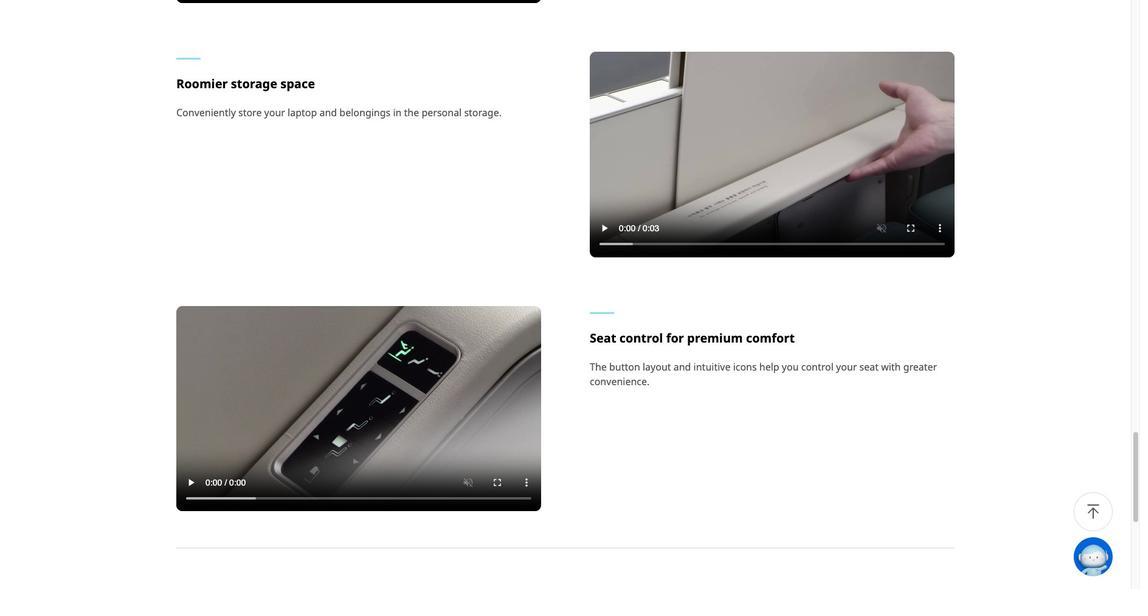 Task type: locate. For each thing, give the bounding box(es) containing it.
1 horizontal spatial your
[[837, 360, 858, 374]]

your left seat in the right of the page
[[837, 360, 858, 374]]

0 vertical spatial your
[[264, 106, 285, 119]]

control up layout
[[620, 330, 664, 346]]

belongings
[[340, 106, 391, 119]]

roomier storage space
[[176, 76, 315, 92]]

button
[[610, 360, 641, 374]]

storage
[[231, 76, 278, 92]]

the button layout and intuitive icons help you control your seat with greater convenience.
[[590, 360, 938, 388]]

the
[[404, 106, 419, 119]]

1 vertical spatial and
[[674, 360, 692, 374]]

chat w link
[[1075, 537, 1141, 576]]

with
[[882, 360, 902, 374]]

control inside the button layout and intuitive icons help you control your seat with greater convenience.
[[802, 360, 834, 374]]

for
[[667, 330, 685, 346]]

your
[[264, 106, 285, 119], [837, 360, 858, 374]]

1 horizontal spatial and
[[674, 360, 692, 374]]

personal
[[422, 106, 462, 119]]

control right you
[[802, 360, 834, 374]]

storage.
[[465, 106, 502, 119]]

and
[[320, 106, 337, 119], [674, 360, 692, 374]]

icons
[[734, 360, 757, 374]]

help
[[760, 360, 780, 374]]

0 horizontal spatial control
[[620, 330, 664, 346]]

conveniently store your laptop and belongings in the personal storage.
[[176, 106, 502, 119]]

1 horizontal spatial control
[[802, 360, 834, 374]]

space
[[281, 76, 315, 92]]

1 vertical spatial control
[[802, 360, 834, 374]]

your right store
[[264, 106, 285, 119]]

and right layout
[[674, 360, 692, 374]]

1 vertical spatial your
[[837, 360, 858, 374]]

in
[[393, 106, 402, 119]]

0 horizontal spatial and
[[320, 106, 337, 119]]

w
[[1134, 551, 1141, 563]]

control
[[620, 330, 664, 346], [802, 360, 834, 374]]

and right laptop
[[320, 106, 337, 119]]



Task type: vqa. For each thing, say whether or not it's contained in the screenshot.
The button layout and intuitive icons help you control your seat with greater convenience.
yes



Task type: describe. For each thing, give the bounding box(es) containing it.
layout
[[643, 360, 672, 374]]

seat control for premium comfort
[[590, 330, 795, 346]]

convenience.
[[590, 375, 650, 388]]

0 vertical spatial control
[[620, 330, 664, 346]]

greater
[[904, 360, 938, 374]]

0 vertical spatial and
[[320, 106, 337, 119]]

your inside the button layout and intuitive icons help you control your seat with greater convenience.
[[837, 360, 858, 374]]

store
[[239, 106, 262, 119]]

seat
[[590, 330, 617, 346]]

chat
[[1114, 551, 1132, 563]]

laptop
[[288, 106, 317, 119]]

conveniently
[[176, 106, 236, 119]]

and inside the button layout and intuitive icons help you control your seat with greater convenience.
[[674, 360, 692, 374]]

premium
[[688, 330, 743, 346]]

roomier
[[176, 76, 228, 92]]

you
[[782, 360, 799, 374]]

the
[[590, 360, 607, 374]]

0 horizontal spatial your
[[264, 106, 285, 119]]

seat
[[860, 360, 879, 374]]

intuitive
[[694, 360, 731, 374]]

chat w
[[1114, 551, 1141, 563]]

comfort
[[747, 330, 795, 346]]



